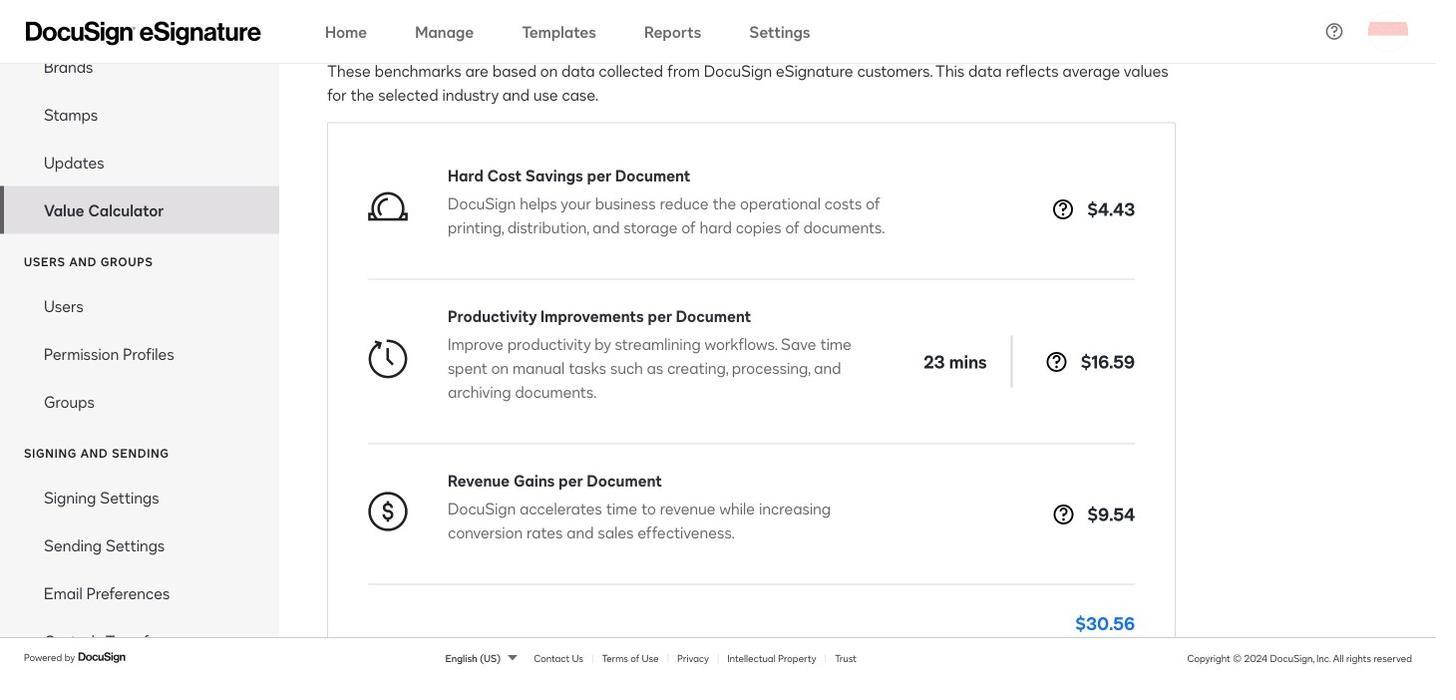 Task type: locate. For each thing, give the bounding box(es) containing it.
hard cost savings per document image
[[368, 186, 408, 226]]

docusign admin image
[[26, 21, 261, 45]]

docusign image
[[78, 649, 128, 665]]

users and groups element
[[0, 282, 279, 425]]

your uploaded profile image image
[[1368, 11, 1408, 51]]



Task type: describe. For each thing, give the bounding box(es) containing it.
revenue gains per document image
[[368, 491, 408, 531]]

signing and sending element
[[0, 473, 279, 678]]

account element
[[0, 0, 279, 234]]

productivity improvements per document image
[[368, 339, 408, 379]]



